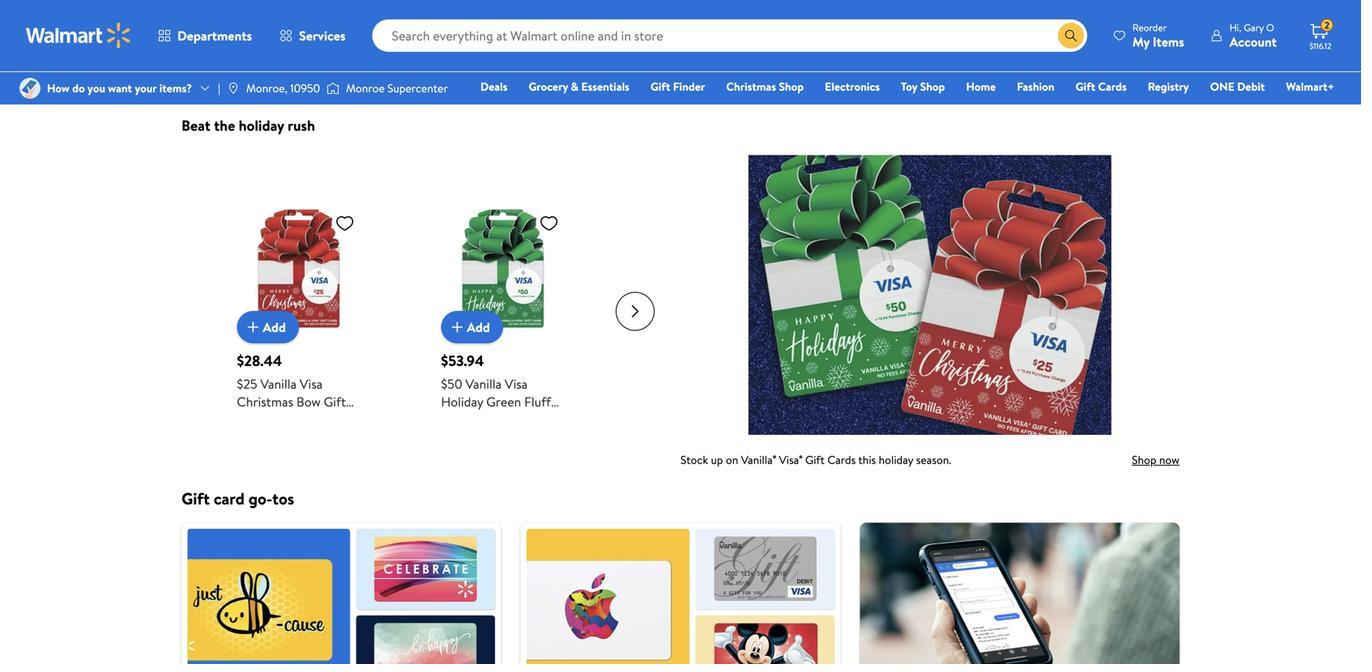 Task type: describe. For each thing, give the bounding box(es) containing it.
your
[[135, 80, 157, 96]]

region containing beat the holiday rush
[[181, 116, 1180, 468]]

shop for toy shop
[[920, 79, 945, 94]]

beat the holiday rush. stock up on vanilla visa gift cards this holiday season. shop now. image
[[681, 155, 1180, 435]]

add for $53.94
[[467, 318, 490, 336]]

|
[[218, 80, 220, 96]]

$53.94
[[441, 351, 484, 371]]

gift cards
[[1076, 79, 1127, 94]]

grocery
[[529, 79, 568, 94]]

add for $28.44
[[263, 318, 286, 336]]

now for available
[[273, 29, 296, 47]]

vanilla for $28.44
[[260, 375, 297, 393]]

supercenter
[[387, 80, 448, 96]]

gift for gift card go-tos
[[181, 488, 210, 510]]

one debit link
[[1203, 78, 1272, 95]]

grocery & essentials
[[529, 79, 629, 94]]

essentials
[[581, 79, 629, 94]]

cards inside region
[[827, 452, 856, 468]]

walmart image
[[26, 23, 131, 49]]

gift inside $28.44 $25 vanilla visa christmas bow gift card
[[324, 393, 346, 411]]

Search search field
[[372, 19, 1087, 52]]

my
[[1133, 33, 1150, 51]]

how
[[47, 80, 70, 96]]

the
[[214, 116, 235, 136]]

next slide for one and two sku list image
[[616, 292, 655, 331]]

electronics link
[[818, 78, 887, 95]]

one
[[1210, 79, 1235, 94]]

walmart+ link
[[1279, 78, 1342, 95]]

go-
[[249, 488, 272, 510]]

1 list item from the left
[[172, 523, 511, 664]]

vanilla for $53.94
[[465, 375, 502, 393]]

card
[[237, 411, 264, 429]]

shop now link
[[1036, 452, 1180, 468]]

christmas inside $28.44 $25 vanilla visa christmas bow gift card
[[237, 393, 293, 411]]

3 list item from the left
[[850, 523, 1189, 664]]

gift cards link
[[1068, 78, 1134, 95]]

departments button
[[144, 16, 266, 55]]

add to cart image
[[448, 318, 467, 337]]

toy
[[901, 79, 917, 94]]

bow inside $53.94 $50 vanilla visa holiday green fluffy bow
[[441, 411, 465, 429]]

stock
[[681, 452, 708, 468]]

cards.
[[455, 29, 487, 47]]

registry
[[1148, 79, 1189, 94]]

one debit
[[1210, 79, 1265, 94]]

electronics
[[825, 79, 880, 94]]

visa for $28.44
[[300, 375, 323, 393]]

$25
[[237, 375, 257, 393]]

hi, gary o account
[[1230, 21, 1277, 51]]

debit
[[1237, 79, 1265, 94]]

e-
[[420, 29, 432, 47]]

$53.94 $50 vanilla visa holiday green fluffy bow
[[441, 351, 557, 429]]

0 horizontal spatial holiday
[[239, 116, 284, 136]]

$50
[[441, 375, 462, 393]]

search icon image
[[1064, 29, 1077, 42]]

walmart-
[[319, 29, 371, 47]]

o
[[1266, 21, 1274, 34]]

walmart+
[[1286, 79, 1334, 94]]

up
[[711, 452, 723, 468]]

beat the holiday rush
[[181, 116, 315, 136]]

 image for monroe supercenter
[[327, 80, 340, 96]]

vanilla®
[[741, 452, 776, 468]]

$25 vanilla visa christmas bow gift card image
[[237, 206, 361, 331]]

home link
[[959, 78, 1003, 95]]

branded
[[371, 29, 417, 47]]

departments
[[177, 27, 252, 45]]

monroe, 10950
[[246, 80, 320, 96]]

fashion
[[1017, 79, 1055, 94]]

$28.44
[[237, 351, 282, 371]]

beat
[[181, 116, 211, 136]]

holiday
[[441, 393, 483, 411]]



Task type: vqa. For each thing, say whether or not it's contained in the screenshot.
The Holiday Shop
no



Task type: locate. For each thing, give the bounding box(es) containing it.
want
[[108, 80, 132, 96]]

0 horizontal spatial vanilla
[[260, 375, 297, 393]]

card
[[214, 488, 245, 510]]

add button for $28.44
[[237, 311, 299, 344]]

add button up $28.44 in the bottom of the page
[[237, 311, 299, 344]]

finder
[[673, 79, 705, 94]]

christmas shop link
[[719, 78, 811, 95]]

deals link
[[473, 78, 515, 95]]

1 vanilla from the left
[[260, 375, 297, 393]]

christmas down search "search box"
[[726, 79, 776, 94]]

items?
[[159, 80, 192, 96]]

10950
[[290, 80, 320, 96]]

shop
[[779, 79, 804, 94], [920, 79, 945, 94], [1132, 452, 1157, 468]]

gift finder link
[[643, 78, 712, 95]]

1 product group from the left
[[237, 174, 361, 446]]

add
[[263, 318, 286, 336], [467, 318, 490, 336]]

1 vertical spatial now
[[1159, 452, 1180, 468]]

bow inside $28.44 $25 vanilla visa christmas bow gift card
[[296, 393, 321, 411]]

list item
[[172, 523, 511, 664], [511, 523, 850, 664], [850, 523, 1189, 664]]

visa for $53.94
[[505, 375, 528, 393]]

2 list item from the left
[[511, 523, 850, 664]]

2 vanilla from the left
[[465, 375, 502, 393]]

1 vertical spatial holiday
[[879, 452, 913, 468]]

0 horizontal spatial bow
[[296, 393, 321, 411]]

items
[[1153, 33, 1184, 51]]

services
[[299, 27, 346, 45]]

christmas shop
[[726, 79, 804, 94]]

visa®
[[779, 452, 803, 468]]

 image for monroe, 10950
[[227, 82, 240, 95]]

0 vertical spatial cards
[[1098, 79, 1127, 94]]

1 horizontal spatial vanilla
[[465, 375, 502, 393]]

registry link
[[1141, 78, 1196, 95]]

on
[[726, 452, 738, 468]]

$50 vanilla visa holiday green fluffy bow image
[[441, 206, 565, 331]]

christmas down $28.44 in the bottom of the page
[[237, 393, 293, 411]]

vanilla inside $53.94 $50 vanilla visa holiday green fluffy bow
[[465, 375, 502, 393]]

0 horizontal spatial cards
[[827, 452, 856, 468]]

available
[[220, 29, 270, 47]]

this
[[858, 452, 876, 468]]

bow down $50
[[441, 411, 465, 429]]

monroe,
[[246, 80, 288, 96]]

1 horizontal spatial cards
[[1098, 79, 1127, 94]]

add button up $53.94
[[441, 311, 503, 344]]

1 horizontal spatial visa
[[505, 375, 528, 393]]

vanilla down $28.44 in the bottom of the page
[[260, 375, 297, 393]]

0 horizontal spatial christmas
[[237, 393, 293, 411]]

christmas
[[726, 79, 776, 94], [237, 393, 293, 411]]

green
[[486, 393, 521, 411]]

fashion link
[[1010, 78, 1062, 95]]

you
[[88, 80, 105, 96]]

0 vertical spatial holiday
[[239, 116, 284, 136]]

toy shop
[[901, 79, 945, 94]]

gift finder
[[651, 79, 705, 94]]

fluffy
[[524, 393, 557, 411]]

2 add from the left
[[467, 318, 490, 336]]

add button for $53.94
[[441, 311, 503, 344]]

visa right holiday
[[505, 375, 528, 393]]

0 horizontal spatial shop
[[779, 79, 804, 94]]

1 visa from the left
[[300, 375, 323, 393]]

Walmart Site-Wide search field
[[372, 19, 1087, 52]]

visa inside $53.94 $50 vanilla visa holiday green fluffy bow
[[505, 375, 528, 393]]

 image
[[19, 78, 41, 99]]

add to favorites list, $25 vanilla visa christmas bow gift card image
[[335, 213, 355, 233]]

reorder
[[1133, 21, 1167, 34]]

1 horizontal spatial shop
[[920, 79, 945, 94]]

bow
[[296, 393, 321, 411], [441, 411, 465, 429]]

list
[[172, 523, 1189, 664]]

gift for gift cards
[[1076, 79, 1095, 94]]

toy shop link
[[894, 78, 952, 95]]

region
[[181, 116, 1180, 468]]

shop for christmas shop
[[779, 79, 804, 94]]

&
[[571, 79, 579, 94]]

add up $53.94
[[467, 318, 490, 336]]

grocery & essentials link
[[521, 78, 637, 95]]

gift card go-tos
[[181, 488, 294, 510]]

bow right card
[[296, 393, 321, 411]]

holiday right the
[[239, 116, 284, 136]]

rush
[[288, 116, 315, 136]]

0 horizontal spatial product group
[[237, 174, 361, 446]]

add to favorites list, $50 vanilla visa holiday green fluffy bow image
[[539, 213, 559, 233]]

season.
[[916, 452, 951, 468]]

1 vertical spatial christmas
[[237, 393, 293, 411]]

1 horizontal spatial product group
[[441, 174, 565, 446]]

vanilla down $53.94
[[465, 375, 502, 393]]

gary
[[1244, 21, 1264, 34]]

1 vertical spatial cards
[[827, 452, 856, 468]]

0 horizontal spatial visa
[[300, 375, 323, 393]]

2 add button from the left
[[441, 311, 503, 344]]

account
[[1230, 33, 1277, 51]]

1 horizontal spatial  image
[[327, 80, 340, 96]]

how do you want your items?
[[47, 80, 192, 96]]

0 vertical spatial christmas
[[726, 79, 776, 94]]

stock up on vanilla® visa® gift cards this holiday season.
[[681, 452, 951, 468]]

product group containing $28.44
[[237, 174, 361, 446]]

tos
[[272, 488, 294, 510]]

1 horizontal spatial add
[[467, 318, 490, 336]]

0 vertical spatial now
[[273, 29, 296, 47]]

2 product group from the left
[[441, 174, 565, 446]]

now for shop
[[1159, 452, 1180, 468]]

add up $28.44 in the bottom of the page
[[263, 318, 286, 336]]

1 horizontal spatial now
[[1159, 452, 1180, 468]]

2
[[1325, 18, 1330, 32]]

monroe
[[346, 80, 385, 96]]

home
[[966, 79, 996, 94]]

$28.44 $25 vanilla visa christmas bow gift card
[[237, 351, 346, 429]]

cards
[[1098, 79, 1127, 94], [827, 452, 856, 468]]

holiday right this
[[879, 452, 913, 468]]

product group containing $53.94
[[441, 174, 565, 446]]

monroe supercenter
[[346, 80, 448, 96]]

gift for gift finder
[[651, 79, 670, 94]]

gift
[[432, 29, 452, 47]]

product group
[[237, 174, 361, 446], [441, 174, 565, 446]]

available now for walmart-branded e-gift cards.
[[220, 29, 487, 47]]

visa
[[300, 375, 323, 393], [505, 375, 528, 393]]

for
[[299, 29, 316, 47]]

shop now
[[1132, 452, 1180, 468]]

vanilla
[[260, 375, 297, 393], [465, 375, 502, 393]]

0 horizontal spatial  image
[[227, 82, 240, 95]]

reorder my items
[[1133, 21, 1184, 51]]

1 horizontal spatial holiday
[[879, 452, 913, 468]]

0 horizontal spatial add button
[[237, 311, 299, 344]]

add to cart image
[[243, 318, 263, 337]]

visa right $25
[[300, 375, 323, 393]]

cards left this
[[827, 452, 856, 468]]

1 horizontal spatial bow
[[441, 411, 465, 429]]

0 horizontal spatial add
[[263, 318, 286, 336]]

1 add button from the left
[[237, 311, 299, 344]]

2 visa from the left
[[505, 375, 528, 393]]

vanilla inside $28.44 $25 vanilla visa christmas bow gift card
[[260, 375, 297, 393]]

deals
[[480, 79, 508, 94]]

now
[[273, 29, 296, 47], [1159, 452, 1180, 468]]

available now for walmart-branded e-gift cards image
[[181, 28, 207, 54]]

0 horizontal spatial now
[[273, 29, 296, 47]]

1 horizontal spatial christmas
[[726, 79, 776, 94]]

visa inside $28.44 $25 vanilla visa christmas bow gift card
[[300, 375, 323, 393]]

services button
[[266, 16, 359, 55]]

1 add from the left
[[263, 318, 286, 336]]

holiday
[[239, 116, 284, 136], [879, 452, 913, 468]]

2 horizontal spatial shop
[[1132, 452, 1157, 468]]

1 horizontal spatial add button
[[441, 311, 503, 344]]

$116.12
[[1310, 41, 1332, 51]]

gift
[[651, 79, 670, 94], [1076, 79, 1095, 94], [324, 393, 346, 411], [805, 452, 825, 468], [181, 488, 210, 510]]

cards left "registry" link
[[1098, 79, 1127, 94]]

 image right |
[[227, 82, 240, 95]]

 image right 10950
[[327, 80, 340, 96]]

do
[[72, 80, 85, 96]]

hi,
[[1230, 21, 1241, 34]]

 image
[[327, 80, 340, 96], [227, 82, 240, 95]]



